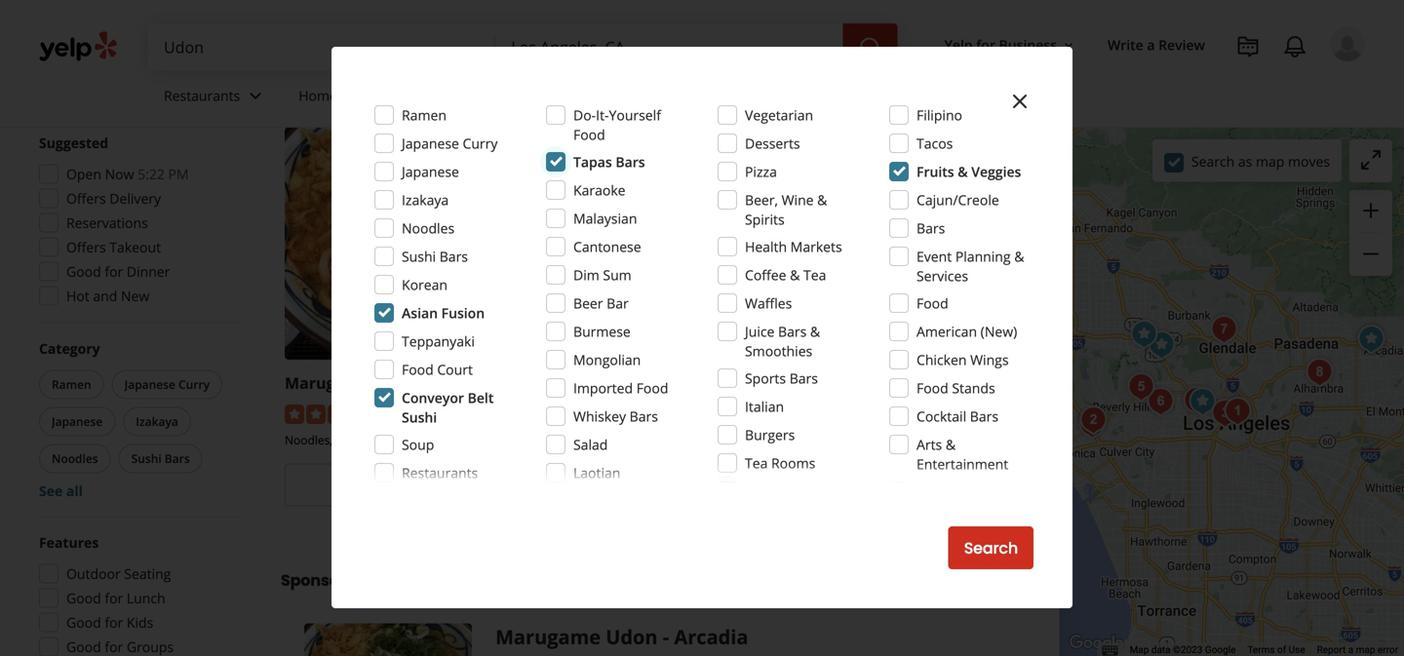 Task type: locate. For each thing, give the bounding box(es) containing it.
services
[[341, 86, 393, 105], [917, 267, 968, 285]]

redwhite
[[782, 373, 862, 394]]

a right write
[[1147, 36, 1155, 54]]

group
[[33, 133, 242, 312], [1350, 190, 1393, 276], [35, 339, 242, 501], [33, 533, 242, 656]]

1 reviews) from the left
[[452, 403, 504, 422]]

0 horizontal spatial order
[[609, 474, 653, 496]]

use
[[1289, 644, 1306, 656]]

home services
[[299, 86, 393, 105]]

1 vertical spatial curry
[[179, 376, 210, 393]]

reviews)
[[452, 403, 504, 422], [700, 403, 753, 422], [941, 403, 993, 422]]

©2023
[[1173, 644, 1203, 656]]

whiskey bars
[[573, 407, 658, 426]]

japanese curry
[[402, 134, 498, 153], [124, 376, 210, 393]]

open
[[66, 165, 101, 183]]

good down good for lunch at bottom
[[66, 613, 101, 632]]

0 horizontal spatial order now link
[[533, 464, 766, 507]]

business categories element
[[148, 70, 1365, 127]]

hangari kalguksu image
[[1178, 381, 1217, 420]]

0 horizontal spatial curry
[[179, 376, 210, 393]]

good for lunch
[[66, 589, 165, 608]]

0 vertical spatial good
[[66, 262, 101, 281]]

roll call - koreatown link
[[533, 373, 695, 394]]

0 horizontal spatial izakaya
[[136, 414, 178, 430]]

curry down options
[[463, 134, 498, 153]]

directions
[[378, 474, 455, 496]]

1 vertical spatial pm
[[943, 507, 964, 526]]

1 vertical spatial noodles
[[52, 451, 98, 467]]

now for redwhite
[[905, 474, 938, 496]]

None search field
[[148, 23, 902, 70]]

izakaya up "sushi bars" button
[[136, 414, 178, 430]]

takeout down best
[[372, 76, 452, 104]]

1 horizontal spatial now
[[656, 474, 690, 496]]

izakaya up korean
[[402, 191, 449, 209]]

japanese curry down options
[[402, 134, 498, 153]]

& right wine
[[817, 191, 827, 209]]

1 vertical spatial udon
[[373, 373, 415, 394]]

order now up "until"
[[858, 474, 938, 496]]

16 chevron down v2 image
[[1061, 38, 1077, 53]]

japanese inside button
[[52, 414, 103, 430]]

sushi down conveyor
[[402, 408, 437, 427]]

& up smoothies
[[810, 322, 820, 341]]

offers down reservations
[[66, 238, 106, 257]]

do-it-yourself food
[[573, 106, 661, 144]]

0 horizontal spatial a
[[1147, 36, 1155, 54]]

cocktail
[[917, 407, 967, 426]]

0 vertical spatial a
[[1147, 36, 1155, 54]]

karaoke
[[573, 181, 626, 199]]

all
[[66, 482, 83, 500]]

bars down the "koreatown"
[[630, 407, 658, 426]]

arts
[[917, 435, 942, 454]]

1 horizontal spatial restaurants
[[402, 464, 478, 482]]

yourself
[[609, 106, 661, 124]]

0 vertical spatial marugame udon - arcadia
[[285, 373, 487, 394]]

0 vertical spatial restaurants
[[164, 86, 240, 105]]

1 horizontal spatial 24 chevron down v2 image
[[540, 84, 564, 108]]

1 horizontal spatial curry
[[463, 134, 498, 153]]

udon for marugame udon - arcadia link to the left
[[373, 373, 415, 394]]

1 horizontal spatial search
[[1192, 152, 1235, 170]]

curry inside search dialog
[[463, 134, 498, 153]]

izakaya inside search dialog
[[402, 191, 449, 209]]

japanese, left 'thai' at the bottom
[[844, 432, 896, 448]]

takeout up dinner
[[110, 238, 161, 257]]

keyboard shortcuts image
[[1103, 646, 1118, 656]]

marugame udon-los angeles image
[[1206, 394, 1245, 433]]

& right the "arts"
[[946, 435, 956, 454]]

court
[[437, 360, 473, 379]]

for up good for kids
[[105, 589, 123, 608]]

food up 4.3
[[637, 379, 668, 397]]

notifications image
[[1284, 35, 1307, 59]]

0 horizontal spatial noodles
[[52, 451, 98, 467]]

ramen inside search dialog
[[402, 106, 447, 124]]

24 chevron down v2 image
[[244, 84, 267, 108], [540, 84, 564, 108]]

0 horizontal spatial -
[[419, 373, 424, 394]]

3 japanese, from the left
[[844, 432, 896, 448]]

sushi bars inside search dialog
[[402, 247, 468, 266]]

& inside "beer, wine & spirits"
[[817, 191, 827, 209]]

order for call
[[609, 474, 653, 496]]

bars, down 4.8 star rating "image"
[[814, 432, 841, 448]]

services down "event"
[[917, 267, 968, 285]]

order now link for call
[[533, 464, 766, 507]]

1 vertical spatial ramen
[[52, 376, 91, 393]]

food up (80
[[917, 379, 949, 397]]

0 horizontal spatial search
[[964, 537, 1018, 559]]

food down do-
[[573, 125, 605, 144]]

zoom in image
[[1360, 199, 1383, 222]]

now up 10:00
[[905, 474, 938, 496]]

reviews) for arcadia
[[452, 403, 504, 422]]

1 vertical spatial sushi bars
[[131, 451, 190, 467]]

wine
[[782, 191, 814, 209]]

bars up korean
[[440, 247, 468, 266]]

2 offers from the top
[[66, 238, 106, 257]]

1 order now link from the left
[[533, 464, 766, 507]]

food stands
[[917, 379, 995, 397]]

for right yelp
[[976, 36, 996, 54]]

1 horizontal spatial reviews)
[[700, 403, 753, 422]]

0 vertical spatial ramen
[[402, 106, 447, 124]]

sports bars
[[745, 369, 818, 388]]

a right report
[[1349, 644, 1354, 656]]

1 horizontal spatial marugame udon - arcadia
[[496, 624, 749, 651]]

2 vertical spatial good
[[66, 613, 101, 632]]

0 vertical spatial offers
[[66, 189, 106, 208]]

tea rooms
[[745, 454, 816, 473]]

1 vertical spatial tea
[[745, 454, 768, 473]]

offers for offers delivery
[[66, 189, 106, 208]]

& right planning
[[1015, 247, 1024, 266]]

tea down burgers
[[745, 454, 768, 473]]

0 horizontal spatial now
[[105, 165, 134, 183]]

1 order from the left
[[609, 474, 653, 496]]

4.8 (80 reviews)
[[895, 403, 993, 422]]

redwhite boneless ramen image
[[1125, 315, 1164, 354]]

bars down "izakaya" button
[[165, 451, 190, 467]]

2 reviews) from the left
[[700, 403, 753, 422]]

0 horizontal spatial restaurants
[[164, 86, 240, 105]]

bars inside "juice bars & smoothies"
[[778, 322, 807, 341]]

$$$ button
[[140, 67, 188, 97]]

sponsored results
[[281, 570, 426, 592]]

mongolian
[[573, 351, 641, 369]]

dim sum
[[573, 266, 632, 284]]

asian down 3.9
[[391, 432, 421, 448]]

2 horizontal spatial reviews)
[[941, 403, 993, 422]]

marugame udon - sawtelle image
[[1074, 401, 1113, 440]]

now up offers delivery
[[105, 165, 134, 183]]

0 horizontal spatial pm
[[168, 165, 189, 183]]

search down "entertainment"
[[964, 537, 1018, 559]]

1 horizontal spatial -
[[600, 373, 605, 394]]

0 vertical spatial noodles
[[402, 219, 455, 237]]

mogumogu image
[[1073, 405, 1112, 444]]

ramen down category
[[52, 376, 91, 393]]

pm right 10:00
[[943, 507, 964, 526]]

fruits & veggies
[[917, 162, 1022, 181]]

-
[[419, 373, 424, 394], [600, 373, 605, 394], [663, 624, 669, 651]]

food up american
[[917, 294, 949, 313]]

bars, down the whiskey bars
[[621, 432, 648, 448]]

takeout for featured
[[372, 76, 452, 104]]

0 horizontal spatial sushi bars
[[131, 451, 190, 467]]

search
[[1192, 152, 1235, 170], [964, 537, 1018, 559]]

1 vertical spatial search
[[964, 537, 1018, 559]]

24 chevron down v2 image left do-
[[540, 84, 564, 108]]

0 vertical spatial izakaya
[[402, 191, 449, 209]]

0 vertical spatial tea
[[804, 266, 826, 284]]

2 horizontal spatial now
[[905, 474, 938, 496]]

1 horizontal spatial ramen
[[402, 106, 447, 124]]

juice bars & smoothies
[[745, 322, 820, 360]]

food for food stands
[[917, 379, 949, 397]]

udon for marugame udon - arcadia link to the right
[[606, 624, 658, 651]]

0 horizontal spatial 24 chevron down v2 image
[[244, 84, 267, 108]]

offers down open
[[66, 189, 106, 208]]

yuko kitchen miracle mile image
[[1141, 382, 1180, 421]]

order up "until"
[[858, 474, 901, 496]]

kids
[[127, 613, 153, 632]]

1 vertical spatial marugame
[[496, 624, 601, 651]]

1 japanese, from the left
[[336, 432, 388, 448]]

order now for call
[[609, 474, 690, 496]]

1 horizontal spatial japanese curry
[[402, 134, 498, 153]]

3.9 star rating image
[[285, 405, 390, 424]]

markets
[[791, 237, 842, 256]]

reviews) right (349
[[452, 403, 504, 422]]

japanese curry inside search dialog
[[402, 134, 498, 153]]

write
[[1108, 36, 1144, 54]]

curry up "izakaya" button
[[179, 376, 210, 393]]

restaurants inside restaurants link
[[164, 86, 240, 105]]

beer,
[[745, 191, 778, 209]]

offers for offers takeout
[[66, 238, 106, 257]]

price group
[[39, 36, 242, 101]]

veggies
[[972, 162, 1022, 181]]

reservations
[[66, 214, 148, 232]]

expand map image
[[1360, 148, 1383, 172]]

bars inside button
[[165, 451, 190, 467]]

good up hot
[[66, 262, 101, 281]]

24 chevron down v2 image right $$$$ button
[[244, 84, 267, 108]]

best
[[357, 5, 408, 38]]

group containing suggested
[[33, 133, 242, 312]]

0 horizontal spatial services
[[341, 86, 393, 105]]

marugame udon - arcadia image
[[1352, 320, 1391, 359], [1352, 320, 1391, 359]]

0 vertical spatial curry
[[463, 134, 498, 153]]

sushi bars up korean
[[402, 247, 468, 266]]

1 vertical spatial izakaya
[[136, 414, 178, 430]]

japanese, down the 3.9 star rating image
[[336, 432, 388, 448]]

1 24 chevron down v2 image from the left
[[244, 84, 267, 108]]

noodles inside button
[[52, 451, 98, 467]]

1 vertical spatial restaurants
[[402, 464, 478, 482]]

now
[[105, 165, 134, 183], [656, 474, 690, 496], [905, 474, 938, 496]]

0 horizontal spatial japanese,
[[336, 432, 388, 448]]

food up conveyor
[[402, 360, 434, 379]]

for down good for lunch at bottom
[[105, 613, 123, 632]]

1 vertical spatial offers
[[66, 238, 106, 257]]

1 horizontal spatial order now
[[858, 474, 938, 496]]

arcadia
[[428, 373, 487, 394], [674, 624, 749, 651]]

ramen button
[[39, 370, 104, 399]]

now down chinese
[[656, 474, 690, 496]]

2 vertical spatial udon
[[606, 624, 658, 651]]

0 horizontal spatial ramen
[[52, 376, 91, 393]]

google
[[1205, 644, 1236, 656]]

takeout inside group
[[110, 238, 161, 257]]

0 vertical spatial fusion
[[441, 304, 485, 322]]

beer
[[573, 294, 603, 313]]

google image
[[1065, 631, 1129, 656]]

sushi down "izakaya" button
[[131, 451, 162, 467]]

1 horizontal spatial marugame udon - arcadia link
[[496, 624, 749, 651]]

1 vertical spatial a
[[1349, 644, 1354, 656]]

izakaya
[[402, 191, 449, 209], [136, 414, 178, 430]]

2 bars, from the left
[[814, 432, 841, 448]]

1 offers from the top
[[66, 189, 106, 208]]

1 vertical spatial marugame udon - arcadia
[[496, 624, 749, 651]]

it-
[[596, 106, 609, 124]]

ramen down featured takeout options
[[402, 106, 447, 124]]

yelp for business
[[945, 36, 1057, 54]]

0 horizontal spatial bars,
[[621, 432, 648, 448]]

order down japanese, sushi bars, chinese
[[609, 474, 653, 496]]

0 vertical spatial sushi bars
[[402, 247, 468, 266]]

now inside group
[[105, 165, 134, 183]]

3 good from the top
[[66, 613, 101, 632]]

yelp
[[945, 36, 973, 54]]

1 horizontal spatial order
[[858, 474, 901, 496]]

0 vertical spatial japanese curry
[[402, 134, 498, 153]]

marugame udon - arcadia link
[[285, 373, 487, 394], [496, 624, 749, 651]]

1 bars, from the left
[[621, 432, 648, 448]]

0 vertical spatial search
[[1192, 152, 1235, 170]]

2 horizontal spatial japanese,
[[844, 432, 896, 448]]

4.8 star rating image
[[782, 405, 887, 424]]

noodles
[[402, 219, 455, 237], [52, 451, 98, 467]]

0 vertical spatial marugame
[[285, 373, 369, 394]]

0 vertical spatial map
[[1256, 152, 1285, 170]]

noodles,
[[285, 432, 333, 448]]

report
[[1317, 644, 1346, 656]]

bars right tapas
[[616, 153, 645, 171]]

noodles up korean
[[402, 219, 455, 237]]

1 horizontal spatial arcadia
[[674, 624, 749, 651]]

2 order now link from the left
[[782, 464, 1014, 507]]

0 horizontal spatial marugame udon - arcadia
[[285, 373, 487, 394]]

roll call - koreatown image
[[1183, 382, 1222, 421]]

5:22
[[138, 165, 165, 183]]

ramen
[[402, 106, 447, 124], [52, 376, 91, 393]]

1 horizontal spatial noodles
[[402, 219, 455, 237]]

order now link down chinese
[[533, 464, 766, 507]]

filipino
[[917, 106, 963, 124]]

udon
[[412, 5, 474, 38], [373, 373, 415, 394], [606, 624, 658, 651]]

order for boneless
[[858, 474, 901, 496]]

1 vertical spatial japanese curry
[[124, 376, 210, 393]]

& inside "juice bars & smoothies"
[[810, 322, 820, 341]]

order now down chinese
[[609, 474, 690, 496]]

good down outdoor
[[66, 589, 101, 608]]

for inside button
[[976, 36, 996, 54]]

0 vertical spatial takeout
[[372, 76, 452, 104]]

0 vertical spatial udon
[[412, 5, 474, 38]]

tea down markets
[[804, 266, 826, 284]]

waffles
[[745, 294, 792, 313]]

fusion up teppanyaki
[[441, 304, 485, 322]]

sushi bars
[[402, 247, 468, 266], [131, 451, 190, 467]]

1 order now from the left
[[609, 474, 690, 496]]

sushi inside conveyor belt sushi
[[402, 408, 437, 427]]

get
[[348, 474, 374, 496]]

map left "error"
[[1356, 644, 1376, 656]]

do-
[[573, 106, 596, 124]]

delivery
[[110, 189, 161, 208]]

0 vertical spatial arcadia
[[428, 373, 487, 394]]

0 horizontal spatial reviews)
[[452, 403, 504, 422]]

belt
[[468, 389, 494, 407]]

1 horizontal spatial sushi bars
[[402, 247, 468, 266]]

open now 5:22 pm
[[66, 165, 189, 183]]

bars down smoothies
[[790, 369, 818, 388]]

reviews) down stands
[[941, 403, 993, 422]]

2 order from the left
[[858, 474, 901, 496]]

food court
[[402, 360, 473, 379]]

bars
[[616, 153, 645, 171], [917, 219, 945, 237], [440, 247, 468, 266], [778, 322, 807, 341], [790, 369, 818, 388], [630, 407, 658, 426], [970, 407, 999, 426], [165, 451, 190, 467]]

1 horizontal spatial japanese,
[[533, 432, 585, 448]]

0 vertical spatial marugame udon - arcadia link
[[285, 373, 487, 394]]

order now link up "until"
[[782, 464, 1014, 507]]

1 vertical spatial takeout
[[110, 238, 161, 257]]

sushi bars down "izakaya" button
[[131, 451, 190, 467]]

data
[[1152, 644, 1171, 656]]

marugame udon - glendale image
[[1205, 310, 1244, 349]]

stands
[[952, 379, 995, 397]]

map right as at the top of page
[[1256, 152, 1285, 170]]

1 vertical spatial arcadia
[[674, 624, 749, 651]]

restaurants link
[[148, 70, 283, 127]]

japanese curry button
[[112, 370, 222, 399]]

fusion down (349
[[424, 432, 460, 448]]

search for search as map moves
[[1192, 152, 1235, 170]]

1 horizontal spatial services
[[917, 267, 968, 285]]

1 horizontal spatial takeout
[[372, 76, 452, 104]]

japanese curry up "izakaya" button
[[124, 376, 210, 393]]

noodles up all
[[52, 451, 98, 467]]

map for moves
[[1256, 152, 1285, 170]]

projects image
[[1237, 35, 1260, 59]]

1 good from the top
[[66, 262, 101, 281]]

0 horizontal spatial japanese curry
[[124, 376, 210, 393]]

good for dinner
[[66, 262, 170, 281]]

1 vertical spatial good
[[66, 589, 101, 608]]

1 vertical spatial services
[[917, 267, 968, 285]]

0 horizontal spatial map
[[1256, 152, 1285, 170]]

asian down korean
[[402, 304, 438, 322]]

0 horizontal spatial order now
[[609, 474, 690, 496]]

japanese, down 4.3 star rating image
[[533, 432, 585, 448]]

1 horizontal spatial marugame
[[496, 624, 601, 651]]

japanese inside button
[[124, 376, 175, 393]]

bars up smoothies
[[778, 322, 807, 341]]

services right "home"
[[341, 86, 393, 105]]

2 order now from the left
[[858, 474, 938, 496]]

search inside button
[[964, 537, 1018, 559]]

2 good from the top
[[66, 589, 101, 608]]

0 vertical spatial asian
[[402, 304, 438, 322]]

for down offers takeout
[[105, 262, 123, 281]]

for for lunch
[[105, 589, 123, 608]]

4.3 star rating image
[[533, 405, 639, 424]]

pm right 5:22
[[168, 165, 189, 183]]

1 horizontal spatial izakaya
[[402, 191, 449, 209]]

0 vertical spatial services
[[341, 86, 393, 105]]

roll call - koreatown
[[533, 373, 695, 394]]

fusion
[[441, 304, 485, 322], [424, 432, 460, 448]]

search left as at the top of page
[[1192, 152, 1235, 170]]

reviews) right '(580'
[[700, 403, 753, 422]]

reviews) for koreatown
[[700, 403, 753, 422]]

coffee
[[745, 266, 787, 284]]

1 horizontal spatial tea
[[804, 266, 826, 284]]

0 horizontal spatial takeout
[[110, 238, 161, 257]]

chinese
[[651, 432, 694, 448]]

marugame udon - arcadia
[[285, 373, 487, 394], [496, 624, 749, 651]]

review
[[1159, 36, 1205, 54]]

1 horizontal spatial a
[[1349, 644, 1354, 656]]



Task type: describe. For each thing, give the bounding box(es) containing it.
cocktail bars
[[917, 407, 999, 426]]

terms of use
[[1248, 644, 1306, 656]]

american (new)
[[917, 322, 1018, 341]]

tapas
[[573, 153, 612, 171]]

sushi up korean
[[402, 247, 436, 266]]

for for dinner
[[105, 262, 123, 281]]

search image
[[859, 36, 882, 60]]

good for good for lunch
[[66, 589, 101, 608]]

planning
[[956, 247, 1011, 266]]

search dialog
[[0, 0, 1404, 656]]

beer, wine & spirits
[[745, 191, 827, 229]]

restaurants inside search dialog
[[402, 464, 478, 482]]

bars up "event"
[[917, 219, 945, 237]]

sponsored
[[281, 570, 365, 592]]

terms of use link
[[1248, 644, 1306, 656]]

kyoto gyukatsu image
[[1300, 353, 1339, 392]]

asian fusion
[[402, 304, 485, 322]]

imported food
[[573, 379, 668, 397]]

wings
[[970, 351, 1009, 369]]

sushi down whiskey
[[588, 432, 618, 448]]

asian inside search dialog
[[402, 304, 438, 322]]

24 chevron down v2 image inside restaurants link
[[244, 84, 267, 108]]

food for food
[[917, 294, 949, 313]]

report a map error
[[1317, 644, 1399, 656]]

arts & entertainment
[[917, 435, 1009, 474]]

for for kids
[[105, 613, 123, 632]]

chicken
[[917, 351, 967, 369]]

sum
[[603, 266, 632, 284]]

for for business
[[976, 36, 996, 54]]

tokyo cube image
[[1142, 326, 1181, 365]]

2 horizontal spatial -
[[663, 624, 669, 651]]

juice
[[745, 322, 775, 341]]

american
[[917, 322, 977, 341]]

results
[[368, 570, 426, 592]]

laotian
[[573, 464, 621, 482]]

search button
[[949, 527, 1034, 570]]

report a map error link
[[1317, 644, 1399, 656]]

services inside the event planning & services
[[917, 267, 968, 285]]

see all
[[39, 482, 83, 500]]

pizza
[[745, 162, 777, 181]]

sushi inside button
[[131, 451, 162, 467]]

map region
[[821, 0, 1404, 656]]

(80
[[918, 403, 937, 422]]

dim
[[573, 266, 600, 284]]

& right fruits
[[958, 162, 968, 181]]

group containing category
[[35, 339, 242, 501]]

hot and new
[[66, 287, 149, 305]]

& inside the event planning & services
[[1015, 247, 1024, 266]]

new
[[121, 287, 149, 305]]

1 horizontal spatial pm
[[943, 507, 964, 526]]

fusion inside search dialog
[[441, 304, 485, 322]]

boneless
[[866, 373, 945, 394]]

$$$$ button
[[188, 67, 238, 97]]

noodles, japanese, asian fusion
[[285, 432, 460, 448]]

now for roll
[[656, 474, 690, 496]]

see
[[39, 482, 63, 500]]

1 vertical spatial asian
[[391, 432, 421, 448]]

noodles inside search dialog
[[402, 219, 455, 237]]

japanese curry inside button
[[124, 376, 210, 393]]

10:00
[[905, 507, 939, 526]]

korean
[[402, 276, 448, 294]]

curry inside button
[[179, 376, 210, 393]]

japanese button
[[39, 407, 115, 436]]

options
[[455, 76, 531, 104]]

soup
[[402, 435, 434, 454]]

(580
[[669, 403, 697, 422]]

map
[[1130, 644, 1149, 656]]

map for error
[[1356, 644, 1376, 656]]

marugame monzo image
[[1218, 392, 1257, 431]]

4.3
[[646, 403, 666, 422]]

a for write
[[1147, 36, 1155, 54]]

get directions link
[[285, 464, 518, 507]]

redwhite boneless ramen
[[782, 373, 1007, 394]]

0 horizontal spatial tea
[[745, 454, 768, 473]]

good for good for dinner
[[66, 262, 101, 281]]

seating
[[124, 565, 171, 583]]

sushi up the "rooms"
[[782, 432, 811, 448]]

order now link for boneless
[[782, 464, 1014, 507]]

search for search
[[964, 537, 1018, 559]]

zoom out image
[[1360, 242, 1383, 266]]

ramen
[[949, 373, 1007, 394]]

features
[[39, 533, 99, 552]]

2 japanese, from the left
[[533, 432, 585, 448]]

home
[[299, 86, 337, 105]]

ramen inside button
[[52, 376, 91, 393]]

burmese
[[573, 322, 631, 341]]

until 10:00 pm
[[873, 507, 964, 526]]

& down health markets
[[790, 266, 800, 284]]

group containing features
[[33, 533, 242, 656]]

top
[[281, 5, 324, 38]]

- for order now
[[600, 373, 605, 394]]

food for food court
[[402, 360, 434, 379]]

0 horizontal spatial arcadia
[[428, 373, 487, 394]]

burgers
[[745, 426, 795, 444]]

outdoor seating
[[66, 565, 171, 583]]

0 horizontal spatial marugame udon - arcadia link
[[285, 373, 487, 394]]

japanese, sushi bars, chinese
[[533, 432, 694, 448]]

4.3 (580 reviews)
[[646, 403, 753, 422]]

coffee & tea
[[745, 266, 826, 284]]

1 vertical spatial fusion
[[424, 432, 460, 448]]

10
[[329, 5, 352, 38]]

good for kids
[[66, 613, 153, 632]]

desserts
[[745, 134, 800, 153]]

health markets
[[745, 237, 842, 256]]

write a review link
[[1100, 27, 1213, 62]]

featured
[[281, 76, 368, 104]]

izakaya inside button
[[136, 414, 178, 430]]

until
[[873, 507, 901, 526]]

2 24 chevron down v2 image from the left
[[540, 84, 564, 108]]

sushi bars, japanese, thai
[[782, 432, 923, 448]]

3.9
[[398, 403, 417, 422]]

roll
[[533, 373, 563, 394]]

kochi image
[[1122, 368, 1161, 407]]

sushi bars inside button
[[131, 451, 190, 467]]

$$$
[[155, 74, 175, 90]]

event
[[917, 247, 952, 266]]

category
[[39, 339, 100, 358]]

tacos
[[917, 134, 953, 153]]

close image
[[1008, 90, 1032, 113]]

(new)
[[981, 322, 1018, 341]]

3 reviews) from the left
[[941, 403, 993, 422]]

entertainment
[[917, 455, 1009, 474]]

services inside business categories element
[[341, 86, 393, 105]]

malaysian
[[573, 209, 637, 228]]

a for report
[[1349, 644, 1354, 656]]

takeout for offers
[[110, 238, 161, 257]]

top 10 best udon near los angeles, california
[[281, 5, 683, 69]]

bars down stands
[[970, 407, 999, 426]]

user actions element
[[929, 24, 1393, 144]]

order now for boneless
[[858, 474, 938, 496]]

fruits
[[917, 162, 954, 181]]

sports
[[745, 369, 786, 388]]

teppanyaki
[[402, 332, 475, 351]]

& inside arts & entertainment
[[946, 435, 956, 454]]

price
[[39, 37, 73, 55]]

- for get directions
[[419, 373, 424, 394]]

0 horizontal spatial marugame
[[285, 373, 369, 394]]

good for good for kids
[[66, 613, 101, 632]]

map data ©2023 google
[[1130, 644, 1236, 656]]

food inside do-it-yourself food
[[573, 125, 605, 144]]

california
[[281, 36, 396, 69]]

udon inside top 10 best udon near los angeles, california
[[412, 5, 474, 38]]

los
[[539, 5, 577, 38]]



Task type: vqa. For each thing, say whether or not it's contained in the screenshot.
the left was
no



